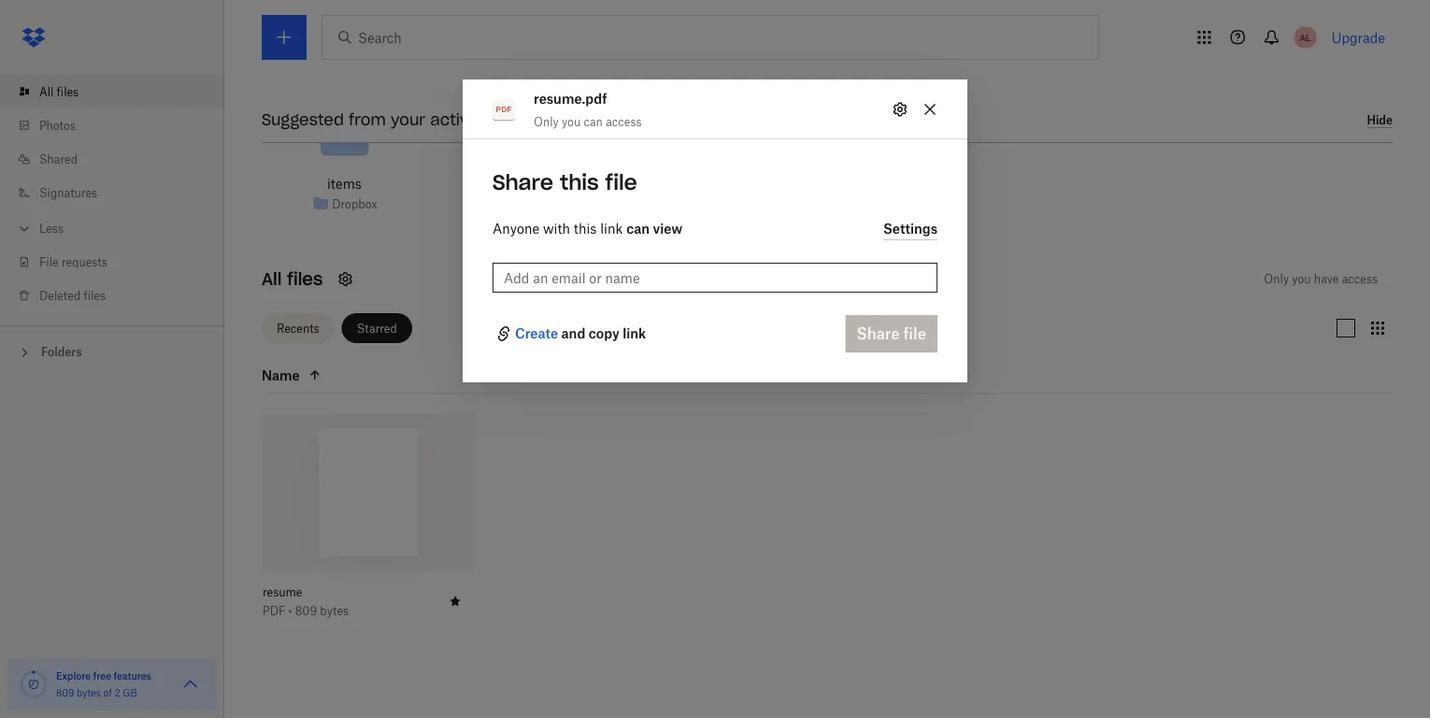 Task type: locate. For each thing, give the bounding box(es) containing it.
resume.pdf
[[534, 90, 607, 106], [475, 178, 545, 194]]

files inside list item
[[57, 85, 79, 99]]

809 inside resume pdf • 809 bytes
[[295, 604, 317, 618]]

share this file
[[493, 169, 638, 195]]

file requests
[[39, 255, 107, 269]]

access
[[606, 114, 642, 128], [1343, 273, 1379, 287]]

1 vertical spatial only
[[1265, 273, 1290, 287]]

1 vertical spatial you
[[1293, 273, 1312, 287]]

photos link
[[15, 108, 224, 142]]

files for all files link
[[57, 85, 79, 99]]

copy
[[589, 325, 620, 341]]

809
[[295, 604, 317, 618], [56, 687, 74, 699]]

809 inside explore free features 809 bytes of 2 gb
[[56, 687, 74, 699]]

0 horizontal spatial 809
[[56, 687, 74, 699]]

deleted
[[39, 289, 81, 303]]

you left have
[[1293, 273, 1312, 287]]

only up share this file
[[534, 114, 559, 128]]

name button
[[262, 364, 419, 387]]

all up recents button
[[262, 269, 282, 290]]

1 vertical spatial resume.pdf
[[475, 178, 545, 194]]

recents
[[277, 322, 319, 336]]

0 horizontal spatial can
[[584, 114, 603, 128]]

signatures link
[[15, 176, 224, 209]]

this
[[560, 169, 599, 195], [574, 220, 597, 236]]

1 horizontal spatial can
[[627, 220, 650, 236]]

signatures
[[39, 186, 97, 200]]

only left have
[[1265, 273, 1290, 287]]

0 horizontal spatial you
[[562, 114, 581, 128]]

all files link
[[15, 75, 224, 108]]

access right have
[[1343, 273, 1379, 287]]

shared link
[[15, 142, 224, 176]]

link
[[601, 220, 623, 236], [623, 325, 646, 341]]

0 horizontal spatial files
[[57, 85, 79, 99]]

you
[[562, 114, 581, 128], [1293, 273, 1312, 287]]

resume.pdf up anyone
[[475, 178, 545, 194]]

create link
[[515, 322, 558, 345]]

1 horizontal spatial you
[[1293, 273, 1312, 287]]

809 for resume
[[295, 604, 317, 618]]

you up share this file
[[562, 114, 581, 128]]

1 vertical spatial all files
[[262, 269, 323, 290]]

1 horizontal spatial access
[[1343, 273, 1379, 287]]

bytes down resume button
[[320, 604, 349, 618]]

1 vertical spatial link
[[623, 325, 646, 341]]

file
[[39, 255, 59, 269]]

can left view
[[627, 220, 650, 236]]

0 vertical spatial 809
[[295, 604, 317, 618]]

Add an email or name text field
[[504, 267, 927, 288]]

files
[[57, 85, 79, 99], [287, 269, 323, 290], [84, 289, 106, 303]]

1 horizontal spatial 809
[[295, 604, 317, 618]]

this left "file"
[[560, 169, 599, 195]]

0 vertical spatial can
[[584, 114, 603, 128]]

bytes
[[320, 604, 349, 618], [77, 687, 101, 699]]

1 vertical spatial bytes
[[77, 687, 101, 699]]

upgrade link
[[1332, 29, 1386, 45]]

create and copy link
[[515, 325, 646, 341]]

your
[[391, 110, 426, 129]]

of
[[103, 687, 112, 699]]

all inside all files link
[[39, 85, 54, 99]]

809 down explore
[[56, 687, 74, 699]]

activity
[[430, 110, 488, 129]]

all
[[39, 85, 54, 99], [262, 269, 282, 290]]

create
[[515, 325, 558, 341]]

0 horizontal spatial bytes
[[77, 687, 101, 699]]

bytes for resume
[[320, 604, 349, 618]]

0 vertical spatial all
[[39, 85, 54, 99]]

0 vertical spatial resume.pdf
[[534, 90, 607, 106]]

resume.pdf only you can access
[[534, 90, 642, 128]]

0 horizontal spatial only
[[534, 114, 559, 128]]

1 vertical spatial can
[[627, 220, 650, 236]]

quota usage element
[[19, 670, 49, 700]]

suggested
[[262, 110, 344, 129]]

0 vertical spatial bytes
[[320, 604, 349, 618]]

starred
[[357, 322, 397, 336]]

bytes inside resume pdf • 809 bytes
[[320, 604, 349, 618]]

this right with
[[574, 220, 597, 236]]

files up photos
[[57, 85, 79, 99]]

0 vertical spatial access
[[606, 114, 642, 128]]

resume.pdf up share this file
[[534, 90, 607, 106]]

1 horizontal spatial all
[[262, 269, 282, 290]]

access up "file"
[[606, 114, 642, 128]]

bytes for explore
[[77, 687, 101, 699]]

from
[[349, 110, 386, 129]]

anyone with this link can view
[[493, 220, 683, 236]]

0 vertical spatial only
[[534, 114, 559, 128]]

suggested from your activity
[[262, 110, 488, 129]]

1 horizontal spatial bytes
[[320, 604, 349, 618]]

all up photos
[[39, 85, 54, 99]]

1 vertical spatial all
[[262, 269, 282, 290]]

809 for explore
[[56, 687, 74, 699]]

deleted files link
[[15, 279, 224, 312]]

settings button
[[884, 218, 938, 240]]

list
[[0, 64, 224, 325]]

0 vertical spatial all files
[[39, 85, 79, 99]]

features
[[114, 670, 151, 682]]

less image
[[15, 219, 34, 238]]

809 right •
[[295, 604, 317, 618]]

folders
[[41, 345, 82, 359]]

bytes inside explore free features 809 bytes of 2 gb
[[77, 687, 101, 699]]

link down "file"
[[601, 220, 623, 236]]

0 vertical spatial you
[[562, 114, 581, 128]]

starred button
[[342, 314, 412, 344]]

0 horizontal spatial access
[[606, 114, 642, 128]]

all files
[[39, 85, 79, 99], [262, 269, 323, 290]]

files right deleted
[[84, 289, 106, 303]]

1 vertical spatial 809
[[56, 687, 74, 699]]

can up share this file
[[584, 114, 603, 128]]

resume.pdf for resume.pdf
[[475, 178, 545, 194]]

2 horizontal spatial files
[[287, 269, 323, 290]]

0 vertical spatial link
[[601, 220, 623, 236]]

0 horizontal spatial all
[[39, 85, 54, 99]]

bytes left of
[[77, 687, 101, 699]]

dropbox
[[332, 197, 377, 211]]

resume.pdf for resume.pdf only you can access
[[534, 90, 607, 106]]

all files up photos
[[39, 85, 79, 99]]

with
[[543, 220, 571, 236]]

files up recents button
[[287, 269, 323, 290]]

resume.pdf inside 'resume.pdf only you can access'
[[534, 90, 607, 106]]

all files up recents button
[[262, 269, 323, 290]]

can
[[584, 114, 603, 128], [627, 220, 650, 236]]

only
[[534, 114, 559, 128], [1265, 273, 1290, 287]]

1 horizontal spatial files
[[84, 289, 106, 303]]

0 horizontal spatial all files
[[39, 85, 79, 99]]

link right copy
[[623, 325, 646, 341]]

•
[[289, 604, 292, 618]]



Task type: describe. For each thing, give the bounding box(es) containing it.
recents button
[[262, 314, 334, 344]]

only you have access
[[1265, 273, 1379, 287]]

view
[[653, 220, 683, 236]]

have
[[1315, 273, 1340, 287]]

files for the deleted files link
[[84, 289, 106, 303]]

deleted files
[[39, 289, 106, 303]]

items
[[327, 176, 362, 192]]

anyone
[[493, 220, 540, 236]]

name
[[262, 368, 300, 383]]

all files inside list item
[[39, 85, 79, 99]]

pdf
[[263, 604, 286, 618]]

file
[[606, 169, 638, 195]]

resume
[[263, 585, 302, 600]]

and
[[562, 325, 586, 341]]

explore
[[56, 670, 91, 682]]

file requests link
[[15, 245, 224, 279]]

1 vertical spatial this
[[574, 220, 597, 236]]

all files list item
[[0, 75, 224, 108]]

explore free features 809 bytes of 2 gb
[[56, 670, 151, 699]]

you inside 'resume.pdf only you can access'
[[562, 114, 581, 128]]

resume button
[[263, 585, 433, 600]]

2
[[115, 687, 120, 699]]

less
[[39, 221, 64, 235]]

dropbox image
[[15, 19, 52, 56]]

folders button
[[0, 338, 224, 365]]

access inside 'resume.pdf only you can access'
[[606, 114, 642, 128]]

1 horizontal spatial all files
[[262, 269, 323, 290]]

1 vertical spatial access
[[1343, 273, 1379, 287]]

upgrade
[[1332, 29, 1386, 45]]

requests
[[62, 255, 107, 269]]

free
[[93, 670, 111, 682]]

/resume.pdf image
[[483, 103, 537, 172]]

photos
[[39, 118, 76, 132]]

0 vertical spatial this
[[560, 169, 599, 195]]

dropbox link
[[332, 195, 377, 214]]

link for this
[[601, 220, 623, 236]]

resume.pdf link
[[475, 176, 545, 196]]

only inside 'resume.pdf only you can access'
[[534, 114, 559, 128]]

name column header
[[262, 364, 449, 387]]

gb
[[123, 687, 137, 699]]

settings
[[884, 221, 938, 236]]

resume pdf • 809 bytes
[[263, 585, 349, 618]]

1 horizontal spatial only
[[1265, 273, 1290, 287]]

items link
[[327, 174, 362, 195]]

share
[[493, 169, 554, 195]]

sharing modal dialog
[[463, 79, 968, 532]]

file, resume.pdf row
[[263, 413, 474, 632]]

can inside 'resume.pdf only you can access'
[[584, 114, 603, 128]]

list containing all files
[[0, 64, 224, 325]]

shared
[[39, 152, 78, 166]]

link for copy
[[623, 325, 646, 341]]



Task type: vqa. For each thing, say whether or not it's contained in the screenshot.
the settings in the top of the page
yes



